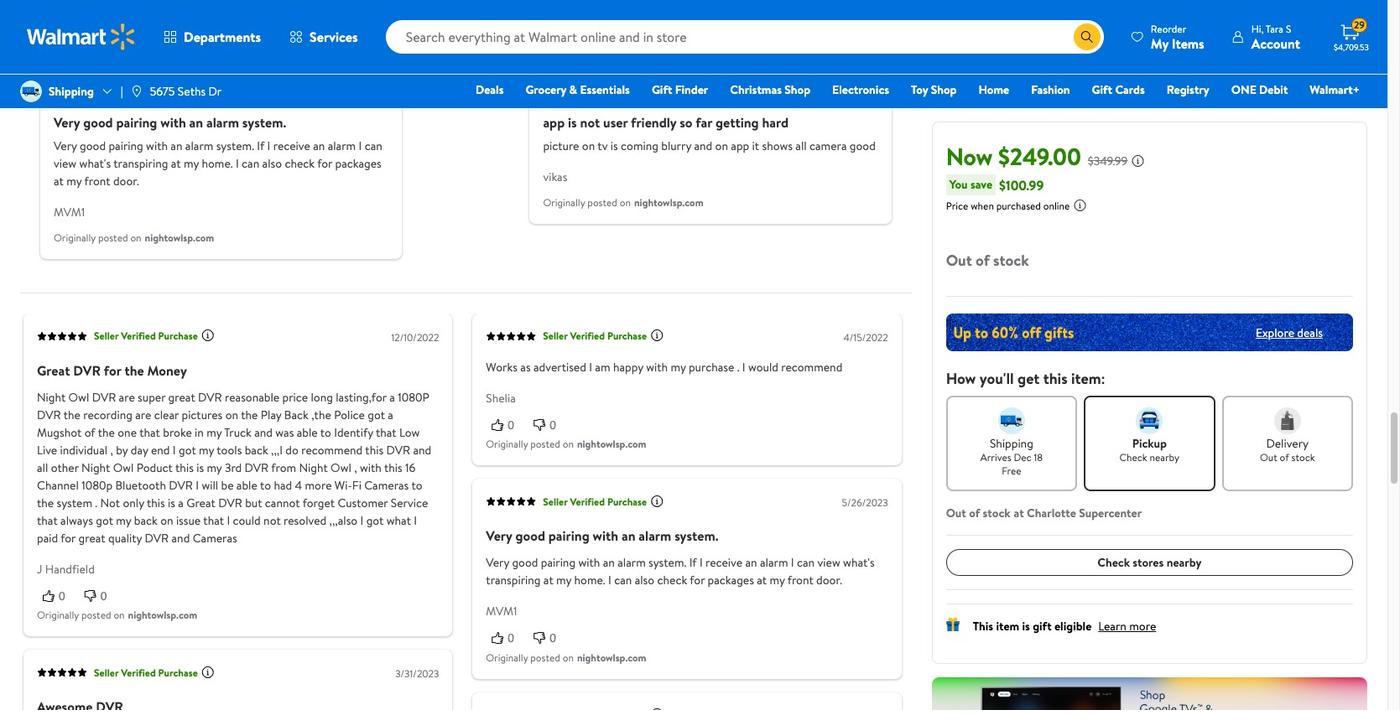 Task type: vqa. For each thing, say whether or not it's contained in the screenshot.
but
yes



Task type: locate. For each thing, give the bounding box(es) containing it.
that up paid
[[37, 513, 58, 529]]

review right positive
[[166, 17, 205, 35]]

system. inside very good pairing with an alarm system. if i receive an alarm i can view what's transpiring at my home.  i can also  check for packages at my front door.
[[649, 555, 687, 572]]

not left user at the top of the page
[[580, 113, 600, 132]]

originally
[[543, 195, 585, 210], [54, 231, 96, 245], [486, 437, 528, 452], [37, 609, 79, 623], [486, 651, 528, 665]]

got down broke
[[179, 442, 196, 459]]

cameras up service
[[364, 477, 409, 494]]

a right police
[[388, 407, 394, 424]]

seller for 3/31/2023
[[94, 666, 119, 680]]

verified for 5/26/2023
[[570, 495, 605, 509]]

1 horizontal spatial packages
[[708, 572, 754, 589]]

0 vertical spatial more
[[305, 477, 332, 494]]

1 vertical spatial back
[[134, 513, 158, 529]]

hi, tara s account
[[1252, 21, 1301, 52]]

0 horizontal spatial front
[[84, 173, 110, 189]]

for inside night owl dvr are super great dvr reasonable price long lasting,for a 1080p dvr the recording are clear pictures on the play back ,the police got a mugshot of the one that broke in my truck and was able to identify that low live individual  , by day end i got my tools back ,,,i do recommend this dvr and all other night owl poduct this is my 3rd dvr from night owl , with this 16 channel 1080p bluetooth dvr i will be able to had 4 more wi-fi cameras to the system . not only this is a great dvr but  cannot forget customer service that always got my back on issue that i could not resolved ,,,also i got what i paid for great quality dvr and cameras
[[61, 530, 76, 547]]

0 vertical spatial check
[[1120, 451, 1148, 465]]

0 horizontal spatial transpiring
[[114, 155, 168, 172]]

item:
[[1072, 368, 1106, 389]]

posted
[[588, 195, 618, 210], [98, 231, 128, 245], [531, 437, 560, 452], [81, 609, 111, 623], [531, 651, 560, 665]]

1 vertical spatial door.
[[817, 572, 842, 589]]

app left "it"
[[731, 137, 750, 154]]

0 vertical spatial if
[[257, 137, 265, 154]]

that left low
[[376, 424, 397, 441]]

1 horizontal spatial seller verified purchase information image
[[651, 329, 664, 342]]

debit
[[1260, 81, 1288, 98]]

check left stores
[[1098, 555, 1130, 571]]

4/15/2022
[[844, 330, 888, 345]]

 image for 5675 seths dr
[[130, 85, 143, 98]]

only
[[123, 495, 144, 512]]

check inside very good pairing with an alarm system. very good pairing with an alarm system. if i receive an alarm i can view what's transpiring at my home.  i can also  check for packages at my front door.
[[285, 155, 315, 172]]

up to sixty percent off deals. shop now. image
[[946, 314, 1354, 352]]

app
[[543, 113, 565, 132], [731, 137, 750, 154]]

1 horizontal spatial to
[[320, 424, 331, 441]]

1 horizontal spatial most
[[530, 17, 559, 35]]

cameras down issue
[[193, 530, 237, 547]]

seller verified purchase information image up pictures at the bottom left of page
[[201, 329, 215, 342]]

for inside very good pairing with an alarm system. if i receive an alarm i can view what's transpiring at my home.  i can also  check for packages at my front door.
[[690, 572, 705, 589]]

service
[[391, 495, 428, 512]]

1 horizontal spatial shipping
[[990, 436, 1034, 452]]

1 horizontal spatial receive
[[706, 555, 743, 572]]

shipping
[[49, 83, 94, 100], [990, 436, 1034, 452]]

1 vertical spatial recommend
[[301, 442, 363, 459]]

camera
[[810, 137, 847, 154]]

1 vertical spatial app
[[731, 137, 750, 154]]

nearby inside button
[[1167, 555, 1202, 571]]

owl up wi-
[[331, 460, 351, 476]]

the up 'mugshot'
[[64, 407, 81, 424]]

pairing for very good pairing with an alarm system.
[[549, 527, 590, 546]]

app up the picture
[[543, 113, 565, 132]]

tools
[[217, 442, 242, 459]]

verified for 3/31/2023
[[121, 666, 156, 680]]

night up 1080p
[[81, 460, 110, 476]]

1 vertical spatial check
[[1098, 555, 1130, 571]]

1 horizontal spatial if
[[690, 555, 697, 572]]

the down channel
[[37, 495, 54, 512]]

back left the ,,,i
[[245, 442, 268, 459]]

search icon image
[[1081, 30, 1094, 44]]

16
[[405, 460, 416, 476]]

1 vertical spatial all
[[37, 460, 48, 476]]

1 horizontal spatial helpful
[[563, 17, 604, 35]]

1 helpful from the left
[[73, 17, 114, 35]]

pickup check nearby
[[1120, 436, 1180, 465]]

recommend down identify
[[301, 442, 363, 459]]

0 horizontal spatial receive
[[273, 137, 310, 154]]

shipping arrives dec 18 free
[[981, 436, 1043, 478]]

originally posted on nightowlsp.com for j handfield
[[37, 609, 197, 623]]

1 horizontal spatial door.
[[817, 572, 842, 589]]

great up 'mugshot'
[[37, 361, 70, 380]]

1 vertical spatial more
[[1130, 618, 1157, 635]]

1 horizontal spatial gift
[[1092, 81, 1113, 98]]

all
[[796, 137, 807, 154], [37, 460, 48, 476]]

this left 16
[[384, 460, 403, 476]]

1 seller verified purchase information image from the left
[[201, 329, 215, 342]]

2 review from the left
[[660, 17, 699, 35]]

issue
[[176, 513, 201, 529]]

wi-
[[335, 477, 352, 494]]

seller verified purchase information image for shelia
[[651, 329, 664, 342]]

night up 'mugshot'
[[37, 389, 66, 406]]

0 vertical spatial mvm1
[[54, 204, 85, 220]]

shop inside christmas shop 'link'
[[785, 81, 811, 98]]

2 most from the left
[[530, 17, 559, 35]]

check down 'intent image for pickup'
[[1120, 451, 1148, 465]]

5/26/2023
[[842, 496, 888, 510]]

1 review from the left
[[166, 17, 205, 35]]

great
[[168, 389, 195, 406], [79, 530, 105, 547]]

2 seller verified purchase information image from the left
[[651, 329, 664, 342]]

explore deals link
[[1249, 318, 1330, 348]]

0 vertical spatial great
[[37, 361, 70, 380]]

0 vertical spatial receive
[[273, 137, 310, 154]]

seller verified purchase information image
[[651, 495, 664, 508], [201, 666, 215, 679], [651, 708, 664, 711]]

stock down free
[[983, 505, 1011, 522]]

all right the shows
[[796, 137, 807, 154]]

night up 4 on the left
[[299, 460, 328, 476]]

0 vertical spatial out
[[946, 250, 972, 271]]

1 most from the left
[[40, 17, 70, 35]]

 image for shipping
[[20, 81, 42, 102]]

1 gift from the left
[[652, 81, 673, 98]]

purchase for 3/31/2023
[[158, 666, 198, 680]]

0 horizontal spatial most
[[40, 17, 70, 35]]

is left gift
[[1023, 618, 1030, 635]]

seller verified purchase information image
[[201, 329, 215, 342], [651, 329, 664, 342]]

good
[[83, 113, 113, 132], [80, 137, 106, 154], [850, 137, 876, 154], [516, 527, 545, 546], [512, 555, 538, 572]]

owl up recording
[[68, 389, 89, 406]]

0 vertical spatial not
[[580, 113, 600, 132]]

mugshot
[[37, 424, 82, 441]]

0 vertical spatial door.
[[113, 173, 139, 189]]

this right get at the right bottom of page
[[1044, 368, 1068, 389]]

very inside very good pairing with an alarm system. if i receive an alarm i can view what's transpiring at my home.  i can also  check for packages at my front door.
[[486, 555, 509, 572]]

not down cannot
[[264, 513, 281, 529]]

1 horizontal spatial app
[[731, 137, 750, 154]]

2 vertical spatial out
[[946, 505, 967, 522]]

intent image for delivery image
[[1275, 408, 1301, 435]]

stock down 'price when purchased online'
[[994, 250, 1029, 271]]

0 horizontal spatial shipping
[[49, 83, 94, 100]]

 image
[[20, 81, 42, 102], [130, 85, 143, 98]]

nightowlsp.com for j handfield
[[128, 609, 197, 623]]

seths
[[178, 83, 206, 100]]

system. for very good pairing with an alarm system. if i receive an alarm i can view what's transpiring at my home.  i can also  check for packages at my front door.
[[649, 555, 687, 572]]

vs
[[456, 65, 476, 88]]

not inside app is not user friendly so far getting hard picture on tv is coming blurry and on app it shows all camera good
[[580, 113, 600, 132]]

review right negative
[[660, 17, 699, 35]]

good inside very good pairing with an alarm system. if i receive an alarm i can view what's transpiring at my home.  i can also  check for packages at my front door.
[[512, 555, 538, 572]]

the down recording
[[98, 424, 115, 441]]

more up the forget
[[305, 477, 332, 494]]

pairing
[[116, 113, 157, 132], [109, 137, 143, 154], [549, 527, 590, 546], [541, 555, 576, 572]]

0
[[508, 419, 515, 432], [550, 419, 556, 432], [59, 590, 65, 603], [101, 590, 107, 603], [508, 632, 515, 645], [550, 632, 556, 645]]

0 vertical spatial check
[[285, 155, 315, 172]]

christmas
[[730, 81, 782, 98]]

0 vertical spatial .
[[737, 359, 740, 376]]

out
[[946, 250, 972, 271], [1260, 451, 1278, 465], [946, 505, 967, 522]]

reasonable
[[225, 389, 280, 406]]

grocery & essentials link
[[518, 81, 638, 99]]

that up day on the bottom left of page
[[139, 424, 160, 441]]

0 vertical spatial packages
[[335, 155, 382, 172]]

0 horizontal spatial seller verified purchase information image
[[201, 329, 215, 342]]

home. down very good pairing with an alarm system.
[[574, 572, 606, 589]]

more right learn on the right of page
[[1130, 618, 1157, 635]]

and inside app is not user friendly so far getting hard picture on tv is coming blurry and on app it shows all camera good
[[694, 137, 713, 154]]

this right poduct
[[175, 460, 194, 476]]

0 horizontal spatial review
[[166, 17, 205, 35]]

helpful left negative
[[563, 17, 604, 35]]

. left would
[[737, 359, 740, 376]]

fashion link
[[1024, 81, 1078, 99]]

0 horizontal spatial ,
[[110, 442, 113, 459]]

system. for very good pairing with an alarm system. very good pairing with an alarm system. if i receive an alarm i can view what's transpiring at my home.  i can also  check for packages at my front door.
[[242, 113, 286, 132]]

0 horizontal spatial able
[[237, 477, 257, 494]]

to down 16
[[412, 477, 423, 494]]

door. inside very good pairing with an alarm system. if i receive an alarm i can view what's transpiring at my home.  i can also  check for packages at my front door.
[[817, 572, 842, 589]]

all down live
[[37, 460, 48, 476]]

,the
[[312, 407, 331, 424]]

0 horizontal spatial more
[[305, 477, 332, 494]]

got down customer
[[366, 513, 384, 529]]

1 horizontal spatial owl
[[113, 460, 134, 476]]

2 vertical spatial stock
[[983, 505, 1011, 522]]

all inside night owl dvr are super great dvr reasonable price long lasting,for a 1080p dvr the recording are clear pictures on the play back ,the police got a mugshot of the one that broke in my truck and was able to identify that low live individual  , by day end i got my tools back ,,,i do recommend this dvr and all other night owl poduct this is my 3rd dvr from night owl , with this 16 channel 1080p bluetooth dvr i will be able to had 4 more wi-fi cameras to the system . not only this is a great dvr but  cannot forget customer service that always got my back on issue that i could not resolved ,,,also i got what i paid for great quality dvr and cameras
[[37, 460, 48, 476]]

0 horizontal spatial  image
[[20, 81, 42, 102]]

 image down walmart image
[[20, 81, 42, 102]]

2 vertical spatial seller verified purchase information image
[[651, 708, 664, 711]]

seller verified purchase information image for j handfield
[[201, 329, 215, 342]]

learn
[[1099, 618, 1127, 635]]

shipping left the |
[[49, 83, 94, 100]]

home. down dr
[[202, 155, 233, 172]]

2 horizontal spatial night
[[299, 460, 328, 476]]

. left not
[[95, 495, 97, 512]]

good for very good pairing with an alarm system. if i receive an alarm i can view what's transpiring at my home.  i can also  check for packages at my front door.
[[512, 555, 538, 572]]

1 horizontal spatial transpiring
[[486, 572, 541, 589]]

1 vertical spatial home.
[[574, 572, 606, 589]]

1 horizontal spatial more
[[1130, 618, 1157, 635]]

always
[[61, 513, 93, 529]]

to left had
[[260, 477, 271, 494]]

forget
[[303, 495, 335, 512]]

check inside very good pairing with an alarm system. if i receive an alarm i can view what's transpiring at my home.  i can also  check for packages at my front door.
[[658, 572, 687, 589]]

account
[[1252, 34, 1301, 52]]

good for very good pairing with an alarm system. very good pairing with an alarm system. if i receive an alarm i can view what's transpiring at my home.  i can also  check for packages at my front door.
[[83, 113, 113, 132]]

able down back
[[297, 424, 318, 441]]

originally for j handfield
[[37, 609, 79, 623]]

1 vertical spatial check
[[658, 572, 687, 589]]

owl down by
[[113, 460, 134, 476]]

also inside very good pairing with an alarm system. very good pairing with an alarm system. if i receive an alarm i can view what's transpiring at my home.  i can also  check for packages at my front door.
[[262, 155, 282, 172]]

Search search field
[[386, 20, 1104, 54]]

2 helpful from the left
[[563, 17, 604, 35]]

1 horizontal spatial able
[[297, 424, 318, 441]]

view inside very good pairing with an alarm system. very good pairing with an alarm system. if i receive an alarm i can view what's transpiring at my home.  i can also  check for packages at my front door.
[[54, 155, 77, 172]]

0 vertical spatial back
[[245, 442, 268, 459]]

review
[[166, 17, 205, 35], [660, 17, 699, 35]]

great up the "clear"
[[168, 389, 195, 406]]

a
[[390, 389, 395, 406], [388, 407, 394, 424], [178, 495, 184, 512]]

very good pairing with an alarm system. very good pairing with an alarm system. if i receive an alarm i can view what's transpiring at my home.  i can also  check for packages at my front door.
[[54, 113, 383, 189]]

0 horizontal spatial home.
[[202, 155, 233, 172]]

truck
[[224, 424, 252, 441]]

cameras
[[364, 477, 409, 494], [193, 530, 237, 547]]

is up the picture
[[568, 113, 577, 132]]

shows
[[762, 137, 793, 154]]

0 vertical spatial front
[[84, 173, 110, 189]]

got down not
[[96, 513, 113, 529]]

0 horizontal spatial view
[[54, 155, 77, 172]]

1 vertical spatial are
[[135, 407, 151, 424]]

originally posted on nightowlsp.com
[[543, 195, 704, 210], [54, 231, 214, 245], [486, 437, 647, 452], [37, 609, 197, 623], [486, 651, 647, 665]]

1 horizontal spatial shop
[[931, 81, 957, 98]]

home link
[[971, 81, 1017, 99]]

out for out of stock
[[946, 250, 972, 271]]

most
[[40, 17, 70, 35], [530, 17, 559, 35]]

walmart image
[[27, 23, 136, 50]]

review for most helpful positive review
[[166, 17, 205, 35]]

0 vertical spatial also
[[262, 155, 282, 172]]

1 vertical spatial out
[[1260, 451, 1278, 465]]

, left by
[[110, 442, 113, 459]]

originally for mvm1
[[486, 651, 528, 665]]

gift cards link
[[1085, 81, 1153, 99]]

verified for 4/15/2022
[[570, 329, 605, 344]]

more inside night owl dvr are super great dvr reasonable price long lasting,for a 1080p dvr the recording are clear pictures on the play back ,the police got a mugshot of the one that broke in my truck and was able to identify that low live individual  , by day end i got my tools back ,,,i do recommend this dvr and all other night owl poduct this is my 3rd dvr from night owl , with this 16 channel 1080p bluetooth dvr i will be able to had 4 more wi-fi cameras to the system . not only this is a great dvr but  cannot forget customer service that always got my back on issue that i could not resolved ,,,also i got what i paid for great quality dvr and cameras
[[305, 477, 332, 494]]

pairing inside very good pairing with an alarm system. if i receive an alarm i can view what's transpiring at my home.  i can also  check for packages at my front door.
[[541, 555, 576, 572]]

out of stock
[[946, 250, 1029, 271]]

view
[[54, 155, 77, 172], [818, 555, 841, 572]]

great
[[37, 361, 70, 380], [187, 495, 216, 512]]

and down far
[[694, 137, 713, 154]]

channel
[[37, 477, 79, 494]]

0 horizontal spatial great
[[79, 530, 105, 547]]

with inside very good pairing with an alarm system. if i receive an alarm i can view what's transpiring at my home.  i can also  check for packages at my front door.
[[579, 555, 600, 572]]

what's
[[79, 155, 111, 172], [843, 555, 875, 572]]

 image right the |
[[130, 85, 143, 98]]

12/10/2022
[[391, 330, 439, 345]]

also inside very good pairing with an alarm system. if i receive an alarm i can view what's transpiring at my home.  i can also  check for packages at my front door.
[[635, 572, 655, 589]]

deals
[[476, 81, 504, 98]]

app is not user friendly so far getting hard picture on tv is coming blurry and on app it shows all camera good
[[543, 113, 876, 154]]

1 vertical spatial also
[[635, 572, 655, 589]]

, up fi
[[354, 460, 357, 476]]

price
[[946, 199, 969, 213]]

back down only
[[134, 513, 158, 529]]

seller verified purchase information image for 5/26/2023
[[651, 495, 664, 508]]

shop up hard
[[785, 81, 811, 98]]

1 vertical spatial great
[[79, 530, 105, 547]]

gift left finder
[[652, 81, 673, 98]]

1 horizontal spatial back
[[245, 442, 268, 459]]

2 shop from the left
[[931, 81, 957, 98]]

home
[[979, 81, 1010, 98]]

shipping inside "shipping arrives dec 18 free"
[[990, 436, 1034, 452]]

nightowlsp.com
[[634, 195, 704, 210], [145, 231, 214, 245], [577, 437, 647, 452], [128, 609, 197, 623], [577, 651, 647, 665]]

0 vertical spatial shipping
[[49, 83, 94, 100]]

0 horizontal spatial also
[[262, 155, 282, 172]]

nearby inside 'pickup check nearby'
[[1150, 451, 1180, 465]]

hard
[[762, 113, 789, 132]]

&
[[569, 81, 577, 98]]

1 horizontal spatial front
[[788, 572, 814, 589]]

great down always
[[79, 530, 105, 547]]

reorder my items
[[1151, 21, 1205, 52]]

1 vertical spatial nearby
[[1167, 555, 1202, 571]]

1 vertical spatial ,
[[354, 460, 357, 476]]

great down will
[[187, 495, 216, 512]]

seller verified purchase information image up works as advertised i am happy with my purchase . i would recommend
[[651, 329, 664, 342]]

1 vertical spatial if
[[690, 555, 697, 572]]

to down ,the
[[320, 424, 331, 441]]

gift for gift finder
[[652, 81, 673, 98]]

will
[[202, 477, 218, 494]]

what's inside very good pairing with an alarm system. if i receive an alarm i can view what's transpiring at my home.  i can also  check for packages at my front door.
[[843, 555, 875, 572]]

free
[[1002, 464, 1022, 478]]

helpful left positive
[[73, 17, 114, 35]]

gift left cards
[[1092, 81, 1113, 98]]

of
[[976, 250, 990, 271], [84, 424, 95, 441], [1280, 451, 1290, 465], [969, 505, 980, 522]]

stock for out of stock at charlotte supercenter
[[983, 505, 1011, 522]]

able up but
[[237, 477, 257, 494]]

a left 1080p
[[390, 389, 395, 406]]

0 horizontal spatial shop
[[785, 81, 811, 98]]

purchase for 5/26/2023
[[608, 495, 647, 509]]

got down lasting,for
[[368, 407, 385, 424]]

$100.99
[[1000, 176, 1044, 194]]

1 horizontal spatial all
[[796, 137, 807, 154]]

shipping down intent image for shipping
[[990, 436, 1034, 452]]

for inside very good pairing with an alarm system. very good pairing with an alarm system. if i receive an alarm i can view what's transpiring at my home.  i can also  check for packages at my front door.
[[317, 155, 333, 172]]

0 horizontal spatial all
[[37, 460, 48, 476]]

1 vertical spatial seller verified purchase information image
[[201, 666, 215, 679]]

nearby for check stores nearby
[[1167, 555, 1202, 571]]

transpiring inside very good pairing with an alarm system. if i receive an alarm i can view what's transpiring at my home.  i can also  check for packages at my front door.
[[486, 572, 541, 589]]

1 horizontal spatial great
[[187, 495, 216, 512]]

0 horizontal spatial helpful
[[73, 17, 114, 35]]

0 vertical spatial cameras
[[364, 477, 409, 494]]

is right tv
[[611, 137, 618, 154]]

shop inside toy shop link
[[931, 81, 957, 98]]

0 vertical spatial app
[[543, 113, 565, 132]]

s
[[1286, 21, 1292, 36]]

essentials
[[580, 81, 630, 98]]

not
[[580, 113, 600, 132], [264, 513, 281, 529]]

seller for 12/10/2022
[[94, 329, 119, 344]]

very
[[54, 113, 80, 132], [54, 137, 77, 154], [486, 527, 512, 546], [486, 555, 509, 572]]

1 horizontal spatial check
[[658, 572, 687, 589]]

2 gift from the left
[[1092, 81, 1113, 98]]

gift for gift cards
[[1092, 81, 1113, 98]]

christmas shop link
[[723, 81, 818, 99]]

1 horizontal spatial what's
[[843, 555, 875, 572]]

purchase for 4/15/2022
[[608, 329, 647, 344]]

seller verified purchase for 5/26/2023
[[543, 495, 647, 509]]

0 horizontal spatial to
[[260, 477, 271, 494]]

are down the super
[[135, 407, 151, 424]]

for
[[317, 155, 333, 172], [104, 361, 121, 380], [61, 530, 76, 547], [690, 572, 705, 589]]

1 vertical spatial .
[[95, 495, 97, 512]]

0 vertical spatial home.
[[202, 155, 233, 172]]

seller for 4/15/2022
[[543, 329, 568, 344]]

stock down intent image for delivery
[[1292, 451, 1315, 465]]

the up the super
[[125, 361, 144, 380]]

shelia
[[486, 390, 516, 407]]

deals link
[[468, 81, 511, 99]]

one
[[118, 424, 137, 441]]

a up issue
[[178, 495, 184, 512]]

finder
[[675, 81, 709, 98]]

0 horizontal spatial door.
[[113, 173, 139, 189]]

1 vertical spatial view
[[818, 555, 841, 572]]

gift finder
[[652, 81, 709, 98]]

low
[[399, 424, 420, 441]]

by
[[116, 442, 128, 459]]

home. inside very good pairing with an alarm system. if i receive an alarm i can view what's transpiring at my home.  i can also  check for packages at my front door.
[[574, 572, 606, 589]]

1 shop from the left
[[785, 81, 811, 98]]

1 vertical spatial packages
[[708, 572, 754, 589]]

if inside very good pairing with an alarm system. if i receive an alarm i can view what's transpiring at my home.  i can also  check for packages at my front door.
[[690, 555, 697, 572]]

are left the super
[[119, 389, 135, 406]]

. inside night owl dvr are super great dvr reasonable price long lasting,for a 1080p dvr the recording are clear pictures on the play back ,the police got a mugshot of the one that broke in my truck and was able to identify that low live individual  , by day end i got my tools back ,,,i do recommend this dvr and all other night owl poduct this is my 3rd dvr from night owl , with this 16 channel 1080p bluetooth dvr i will be able to had 4 more wi-fi cameras to the system . not only this is a great dvr but  cannot forget customer service that always got my back on issue that i could not resolved ,,,also i got what i paid for great quality dvr and cameras
[[95, 495, 97, 512]]

works as advertised i am happy with my purchase . i would recommend
[[486, 359, 843, 376]]

1 horizontal spatial  image
[[130, 85, 143, 98]]

broke
[[163, 424, 192, 441]]

nearby down 'intent image for pickup'
[[1150, 451, 1180, 465]]

1 vertical spatial receive
[[706, 555, 743, 572]]

0 vertical spatial great
[[168, 389, 195, 406]]

shop right toy
[[931, 81, 957, 98]]

stock for out of stock
[[994, 250, 1029, 271]]

night owl dvr are super great dvr reasonable price long lasting,for a 1080p dvr the recording are clear pictures on the play back ,the police got a mugshot of the one that broke in my truck and was able to identify that low live individual  , by day end i got my tools back ,,,i do recommend this dvr and all other night owl poduct this is my 3rd dvr from night owl , with this 16 channel 1080p bluetooth dvr i will be able to had 4 more wi-fi cameras to the system . not only this is a great dvr but  cannot forget customer service that always got my back on issue that i could not resolved ,,,also i got what i paid for great quality dvr and cameras
[[37, 389, 432, 547]]

pairing for very good pairing with an alarm system. if i receive an alarm i can view what's transpiring at my home.  i can also  check for packages at my front door.
[[541, 555, 576, 572]]

recommend right would
[[782, 359, 843, 376]]

picture
[[543, 137, 579, 154]]

nearby right stores
[[1167, 555, 1202, 571]]

0 vertical spatial are
[[119, 389, 135, 406]]



Task type: describe. For each thing, give the bounding box(es) containing it.
packages inside very good pairing with an alarm system. very good pairing with an alarm system. if i receive an alarm i can view what's transpiring at my home.  i can also  check for packages at my front door.
[[335, 155, 382, 172]]

intent image for pickup image
[[1137, 408, 1163, 435]]

1 horizontal spatial ,
[[354, 460, 357, 476]]

2 horizontal spatial to
[[412, 477, 423, 494]]

seller verified purchase for 3/31/2023
[[94, 666, 198, 680]]

fashion
[[1032, 81, 1070, 98]]

from
[[271, 460, 296, 476]]

1 horizontal spatial great
[[168, 389, 195, 406]]

posted for shelia
[[531, 437, 560, 452]]

system. for very good pairing with an alarm system.
[[675, 527, 719, 546]]

and down issue
[[172, 530, 190, 547]]

shipping for shipping arrives dec 18 free
[[990, 436, 1034, 452]]

$349.99
[[1088, 153, 1128, 170]]

the down reasonable
[[241, 407, 258, 424]]

item
[[996, 618, 1020, 635]]

0 horizontal spatial are
[[119, 389, 135, 406]]

shop for toy shop
[[931, 81, 957, 98]]

was
[[276, 424, 294, 441]]

vikas
[[543, 168, 568, 185]]

originally posted on nightowlsp.com for shelia
[[486, 437, 647, 452]]

price
[[282, 389, 308, 406]]

,,,i
[[271, 442, 283, 459]]

reorder
[[1151, 21, 1187, 36]]

receive inside very good pairing with an alarm system. if i receive an alarm i can view what's transpiring at my home.  i can also  check for packages at my front door.
[[706, 555, 743, 572]]

supercenter
[[1079, 505, 1142, 522]]

Walmart Site-Wide search field
[[386, 20, 1104, 54]]

services button
[[275, 17, 372, 57]]

save
[[971, 176, 993, 193]]

works
[[486, 359, 518, 376]]

receive inside very good pairing with an alarm system. very good pairing with an alarm system. if i receive an alarm i can view what's transpiring at my home.  i can also  check for packages at my front door.
[[273, 137, 310, 154]]

toy
[[911, 81, 928, 98]]

packages inside very good pairing with an alarm system. if i receive an alarm i can view what's transpiring at my home.  i can also  check for packages at my front door.
[[708, 572, 754, 589]]

legal information image
[[1074, 199, 1087, 212]]

of inside delivery out of stock
[[1280, 451, 1290, 465]]

system
[[57, 495, 92, 512]]

most helpful negative review
[[530, 17, 699, 35]]

nearby for pickup check nearby
[[1150, 451, 1180, 465]]

would
[[749, 359, 779, 376]]

0 vertical spatial a
[[390, 389, 395, 406]]

front inside very good pairing with an alarm system. if i receive an alarm i can view what's transpiring at my home.  i can also  check for packages at my front door.
[[788, 572, 814, 589]]

coming
[[621, 137, 659, 154]]

if inside very good pairing with an alarm system. very good pairing with an alarm system. if i receive an alarm i can view what's transpiring at my home.  i can also  check for packages at my front door.
[[257, 137, 265, 154]]

seller verified purchase for 12/10/2022
[[94, 329, 198, 344]]

0 horizontal spatial mvm1
[[54, 204, 85, 220]]

0 horizontal spatial back
[[134, 513, 158, 529]]

is right only
[[168, 495, 175, 512]]

all inside app is not user friendly so far getting hard picture on tv is coming blurry and on app it shows all camera good
[[796, 137, 807, 154]]

1 horizontal spatial cameras
[[364, 477, 409, 494]]

poduct
[[137, 460, 173, 476]]

2 horizontal spatial owl
[[331, 460, 351, 476]]

0 horizontal spatial great
[[37, 361, 70, 380]]

now
[[946, 140, 993, 173]]

good for very good pairing with an alarm system.
[[516, 527, 545, 546]]

most for most helpful negative review
[[530, 17, 559, 35]]

very for very good pairing with an alarm system. if i receive an alarm i can view what's transpiring at my home.  i can also  check for packages at my front door.
[[486, 555, 509, 572]]

end
[[151, 442, 170, 459]]

but
[[245, 495, 262, 512]]

0 horizontal spatial owl
[[68, 389, 89, 406]]

1080p
[[82, 477, 113, 494]]

paid
[[37, 530, 58, 547]]

$4,709.53
[[1334, 41, 1369, 53]]

seller verified purchase information image for 3/31/2023
[[201, 666, 215, 679]]

shop for christmas shop
[[785, 81, 811, 98]]

posted for j handfield
[[81, 609, 111, 623]]

not
[[100, 495, 120, 512]]

what's inside very good pairing with an alarm system. very good pairing with an alarm system. if i receive an alarm i can view what's transpiring at my home.  i can also  check for packages at my front door.
[[79, 155, 111, 172]]

verified for 12/10/2022
[[121, 329, 156, 344]]

how
[[946, 368, 976, 389]]

3/31/2023
[[395, 667, 439, 682]]

gifting made easy image
[[946, 618, 960, 632]]

1 vertical spatial a
[[388, 407, 394, 424]]

gift finder link
[[644, 81, 716, 99]]

do
[[286, 442, 299, 459]]

nightowlsp.com for mvm1
[[577, 651, 647, 665]]

live
[[37, 442, 57, 459]]

shipping for shipping
[[49, 83, 94, 100]]

you save $100.99
[[950, 176, 1044, 194]]

purchased
[[997, 199, 1041, 213]]

super
[[138, 389, 166, 406]]

1 horizontal spatial .
[[737, 359, 740, 376]]

originally posted on nightowlsp.com for mvm1
[[486, 651, 647, 665]]

2 vertical spatial a
[[178, 495, 184, 512]]

out of stock at charlotte supercenter
[[946, 505, 1142, 522]]

advertised
[[534, 359, 586, 376]]

blurry
[[662, 137, 692, 154]]

1 horizontal spatial mvm1
[[486, 603, 517, 620]]

check inside check stores nearby button
[[1098, 555, 1130, 571]]

walmart+
[[1310, 81, 1360, 98]]

seller verified purchase for 4/15/2022
[[543, 329, 647, 344]]

great inside night owl dvr are super great dvr reasonable price long lasting,for a 1080p dvr the recording are clear pictures on the play back ,the police got a mugshot of the one that broke in my truck and was able to identify that low live individual  , by day end i got my tools back ,,,i do recommend this dvr and all other night owl poduct this is my 3rd dvr from night owl , with this 16 channel 1080p bluetooth dvr i will be able to had 4 more wi-fi cameras to the system . not only this is a great dvr but  cannot forget customer service that always got my back on issue that i could not resolved ,,,also i got what i paid for great quality dvr and cameras
[[187, 495, 216, 512]]

pairing for very good pairing with an alarm system. very good pairing with an alarm system. if i receive an alarm i can view what's transpiring at my home.  i can also  check for packages at my front door.
[[116, 113, 157, 132]]

1 horizontal spatial are
[[135, 407, 151, 424]]

stock inside delivery out of stock
[[1292, 451, 1315, 465]]

one
[[1232, 81, 1257, 98]]

intent image for shipping image
[[999, 408, 1025, 435]]

one debit link
[[1224, 81, 1296, 99]]

,,,also
[[329, 513, 358, 529]]

door. inside very good pairing with an alarm system. very good pairing with an alarm system. if i receive an alarm i can view what's transpiring at my home.  i can also  check for packages at my front door.
[[113, 173, 139, 189]]

1 horizontal spatial night
[[81, 460, 110, 476]]

front inside very good pairing with an alarm system. very good pairing with an alarm system. if i receive an alarm i can view what's transpiring at my home.  i can also  check for packages at my front door.
[[84, 173, 110, 189]]

explore
[[1256, 324, 1295, 341]]

get
[[1018, 368, 1040, 389]]

getting
[[716, 113, 759, 132]]

review for most helpful negative review
[[660, 17, 699, 35]]

gift
[[1033, 618, 1052, 635]]

of inside night owl dvr are super great dvr reasonable price long lasting,for a 1080p dvr the recording are clear pictures on the play back ,the police got a mugshot of the one that broke in my truck and was able to identify that low live individual  , by day end i got my tools back ,,,i do recommend this dvr and all other night owl poduct this is my 3rd dvr from night owl , with this 16 channel 1080p bluetooth dvr i will be able to had 4 more wi-fi cameras to the system . not only this is a great dvr but  cannot forget customer service that always got my back on issue that i could not resolved ,,,also i got what i paid for great quality dvr and cameras
[[84, 424, 95, 441]]

out inside delivery out of stock
[[1260, 451, 1278, 465]]

originally for shelia
[[486, 437, 528, 452]]

this right only
[[147, 495, 165, 512]]

purchase
[[689, 359, 735, 376]]

back
[[284, 407, 309, 424]]

police
[[334, 407, 365, 424]]

electronics link
[[825, 81, 897, 99]]

christmas shop
[[730, 81, 811, 98]]

j
[[37, 561, 42, 578]]

price when purchased online
[[946, 199, 1070, 213]]

this
[[973, 618, 994, 635]]

electronics
[[833, 81, 890, 98]]

resolved
[[284, 513, 327, 529]]

other
[[51, 460, 79, 476]]

customer
[[338, 495, 388, 512]]

helpful for positive
[[73, 17, 114, 35]]

positive
[[117, 17, 163, 35]]

is up will
[[197, 460, 204, 476]]

very for very good pairing with an alarm system.
[[486, 527, 512, 546]]

learn more button
[[1099, 618, 1157, 635]]

services
[[310, 28, 358, 46]]

out for out of stock at charlotte supercenter
[[946, 505, 967, 522]]

this down identify
[[365, 442, 384, 459]]

0 horizontal spatial night
[[37, 389, 66, 406]]

quality
[[108, 530, 142, 547]]

recommend inside night owl dvr are super great dvr reasonable price long lasting,for a 1080p dvr the recording are clear pictures on the play back ,the police got a mugshot of the one that broke in my truck and was able to identify that low live individual  , by day end i got my tools back ,,,i do recommend this dvr and all other night owl poduct this is my 3rd dvr from night owl , with this 16 channel 1080p bluetooth dvr i will be able to had 4 more wi-fi cameras to the system . not only this is a great dvr but  cannot forget customer service that always got my back on issue that i could not resolved ,,,also i got what i paid for great quality dvr and cameras
[[301, 442, 363, 459]]

1 horizontal spatial recommend
[[782, 359, 843, 376]]

departments
[[184, 28, 261, 46]]

long
[[311, 389, 333, 406]]

deals
[[1298, 324, 1323, 341]]

purchase for 12/10/2022
[[158, 329, 198, 344]]

negative
[[607, 17, 657, 35]]

check inside 'pickup check nearby'
[[1120, 451, 1148, 465]]

lasting,for
[[336, 389, 387, 406]]

good inside app is not user friendly so far getting hard picture on tv is coming blurry and on app it shows all camera good
[[850, 137, 876, 154]]

seller for 5/26/2023
[[543, 495, 568, 509]]

and up 16
[[413, 442, 432, 459]]

not inside night owl dvr are super great dvr reasonable price long lasting,for a 1080p dvr the recording are clear pictures on the play back ,the police got a mugshot of the one that broke in my truck and was able to identify that low live individual  , by day end i got my tools back ,,,i do recommend this dvr and all other night owl poduct this is my 3rd dvr from night owl , with this 16 channel 1080p bluetooth dvr i will be able to had 4 more wi-fi cameras to the system . not only this is a great dvr but  cannot forget customer service that always got my back on issue that i could not resolved ,,,also i got what i paid for great quality dvr and cameras
[[264, 513, 281, 529]]

day
[[131, 442, 148, 459]]

nightowlsp.com for shelia
[[577, 437, 647, 452]]

and down play
[[254, 424, 273, 441]]

great dvr for the money
[[37, 361, 187, 380]]

helpful for negative
[[563, 17, 604, 35]]

play
[[261, 407, 282, 424]]

transpiring inside very good pairing with an alarm system. very good pairing with an alarm system. if i receive an alarm i can view what's transpiring at my home.  i can also  check for packages at my front door.
[[114, 155, 168, 172]]

0 horizontal spatial app
[[543, 113, 565, 132]]

with inside night owl dvr are super great dvr reasonable price long lasting,for a 1080p dvr the recording are clear pictures on the play back ,the police got a mugshot of the one that broke in my truck and was able to identify that low live individual  , by day end i got my tools back ,,,i do recommend this dvr and all other night owl poduct this is my 3rd dvr from night owl , with this 16 channel 1080p bluetooth dvr i will be able to had 4 more wi-fi cameras to the system . not only this is a great dvr but  cannot forget customer service that always got my back on issue that i could not resolved ,,,also i got what i paid for great quality dvr and cameras
[[360, 460, 382, 476]]

that right issue
[[203, 513, 224, 529]]

0 vertical spatial ,
[[110, 442, 113, 459]]

0 horizontal spatial cameras
[[193, 530, 237, 547]]

gift cards
[[1092, 81, 1145, 98]]

check stores nearby
[[1098, 555, 1202, 571]]

in
[[195, 424, 204, 441]]

posted for mvm1
[[531, 651, 560, 665]]

view inside very good pairing with an alarm system. if i receive an alarm i can view what's transpiring at my home.  i can also  check for packages at my front door.
[[818, 555, 841, 572]]

most for most helpful positive review
[[40, 17, 70, 35]]

delivery out of stock
[[1260, 436, 1315, 465]]

very for very good pairing with an alarm system. very good pairing with an alarm system. if i receive an alarm i can view what's transpiring at my home.  i can also  check for packages at my front door.
[[54, 113, 80, 132]]

pictures
[[182, 407, 223, 424]]

explore deals
[[1256, 324, 1323, 341]]

home. inside very good pairing with an alarm system. very good pairing with an alarm system. if i receive an alarm i can view what's transpiring at my home.  i can also  check for packages at my front door.
[[202, 155, 233, 172]]

learn more about strikethrough prices image
[[1132, 154, 1145, 168]]

fi
[[352, 477, 362, 494]]



